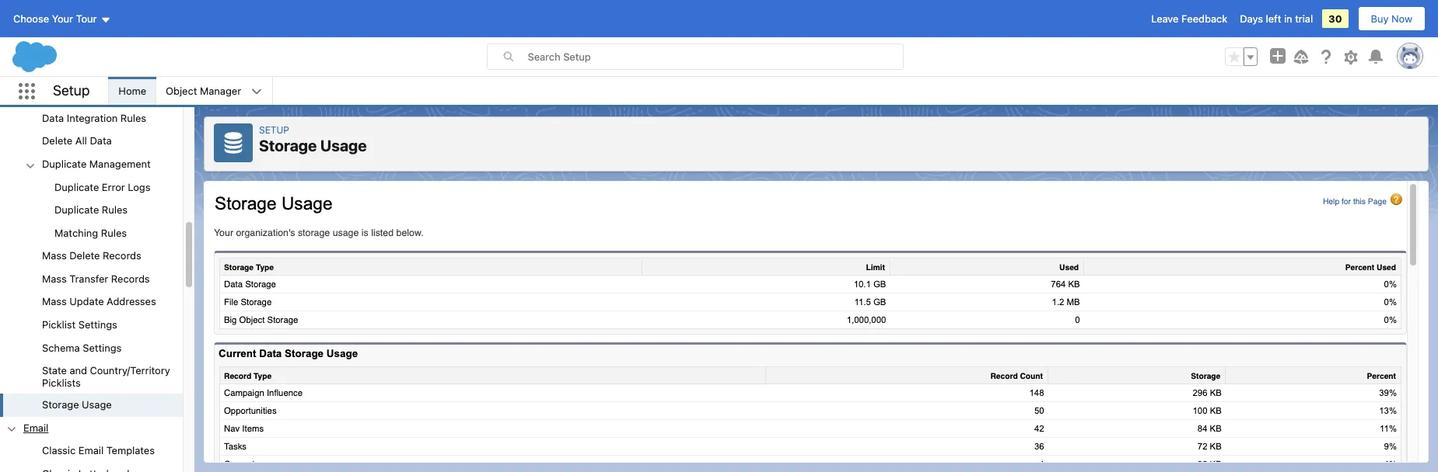 Task type: locate. For each thing, give the bounding box(es) containing it.
1 vertical spatial rules
[[102, 204, 128, 216]]

delete all data
[[42, 135, 112, 147]]

duplicate down "delete all data" link
[[42, 158, 87, 170]]

duplicate
[[42, 158, 87, 170], [54, 181, 99, 193], [54, 204, 99, 216]]

duplicate error logs link
[[54, 181, 150, 195]]

settings
[[78, 319, 117, 331], [83, 342, 122, 354]]

data right the all
[[90, 135, 112, 147]]

1 vertical spatial duplicate
[[54, 181, 99, 193]]

data up delete all data
[[42, 112, 64, 124]]

1 vertical spatial usage
[[82, 399, 112, 412]]

0 vertical spatial email
[[23, 422, 49, 435]]

1 vertical spatial mass
[[42, 273, 67, 285]]

0 vertical spatial records
[[103, 250, 141, 262]]

all
[[75, 135, 87, 147]]

storage
[[259, 137, 317, 155], [42, 399, 79, 412]]

3 mass from the top
[[42, 296, 67, 308]]

records up addresses
[[111, 273, 150, 285]]

data
[[42, 112, 64, 124], [90, 135, 112, 147]]

records
[[103, 250, 141, 262], [111, 273, 150, 285]]

picklist
[[42, 319, 76, 331]]

settings for schema settings
[[83, 342, 122, 354]]

rules
[[120, 112, 146, 124], [102, 204, 128, 216], [101, 227, 127, 239]]

group
[[0, 38, 183, 417], [1225, 47, 1258, 66], [0, 176, 183, 245]]

rules for matching rules
[[101, 227, 127, 239]]

1 horizontal spatial storage
[[259, 137, 317, 155]]

email
[[23, 422, 49, 435], [78, 445, 104, 458]]

object
[[166, 85, 197, 97]]

and
[[70, 365, 87, 377]]

settings up state and country/territory picklists
[[83, 342, 122, 354]]

storage inside setup storage usage
[[259, 137, 317, 155]]

update
[[69, 296, 104, 308]]

days left in trial
[[1240, 12, 1313, 25]]

1 vertical spatial settings
[[83, 342, 122, 354]]

1 vertical spatial email
[[78, 445, 104, 458]]

0 horizontal spatial storage
[[42, 399, 79, 412]]

email up classic
[[23, 422, 49, 435]]

0 horizontal spatial usage
[[82, 399, 112, 412]]

rules down the error
[[102, 204, 128, 216]]

home
[[119, 85, 146, 97]]

mass left transfer
[[42, 273, 67, 285]]

mass for mass delete records
[[42, 250, 67, 262]]

2 mass from the top
[[42, 273, 67, 285]]

storage usage link
[[42, 399, 112, 413]]

1 vertical spatial delete
[[69, 250, 100, 262]]

1 vertical spatial data
[[90, 135, 112, 147]]

feedback
[[1182, 12, 1228, 25]]

home link
[[109, 77, 156, 105]]

1 vertical spatial storage
[[42, 399, 79, 412]]

state and country/territory picklists link
[[42, 365, 183, 390]]

classic email templates link
[[42, 445, 155, 459]]

usage inside setup storage usage
[[320, 137, 367, 155]]

manager
[[200, 85, 241, 97]]

0 vertical spatial storage
[[259, 137, 317, 155]]

0 vertical spatial delete
[[42, 135, 72, 147]]

1 horizontal spatial usage
[[320, 137, 367, 155]]

1 vertical spatial setup
[[259, 124, 289, 136]]

0 vertical spatial usage
[[320, 137, 367, 155]]

picklists
[[42, 377, 81, 390]]

storage down setup link
[[259, 137, 317, 155]]

leave feedback
[[1151, 12, 1228, 25]]

setup
[[53, 82, 90, 99], [259, 124, 289, 136]]

state
[[42, 365, 67, 377]]

duplicate management link
[[42, 158, 151, 172]]

integration
[[67, 112, 118, 124]]

mass update addresses link
[[42, 296, 156, 310]]

rules down "home" link
[[120, 112, 146, 124]]

mass down matching
[[42, 250, 67, 262]]

usage
[[320, 137, 367, 155], [82, 399, 112, 412]]

duplicate up matching
[[54, 204, 99, 216]]

0 vertical spatial settings
[[78, 319, 117, 331]]

0 vertical spatial duplicate
[[42, 158, 87, 170]]

duplicate rules
[[54, 204, 128, 216]]

mass inside mass transfer records link
[[42, 273, 67, 285]]

left
[[1266, 12, 1281, 25]]

records for mass transfer records
[[111, 273, 150, 285]]

rules up mass delete records
[[101, 227, 127, 239]]

1 horizontal spatial setup
[[259, 124, 289, 136]]

error
[[102, 181, 125, 193]]

storage down picklists
[[42, 399, 79, 412]]

group containing duplicate error logs
[[0, 176, 183, 245]]

email right classic
[[78, 445, 104, 458]]

mass inside mass update addresses link
[[42, 296, 67, 308]]

schema
[[42, 342, 80, 354]]

email inside group
[[78, 445, 104, 458]]

0 vertical spatial mass
[[42, 250, 67, 262]]

buy now button
[[1358, 6, 1426, 31]]

0 horizontal spatial data
[[42, 112, 64, 124]]

0 horizontal spatial setup
[[53, 82, 90, 99]]

mass
[[42, 250, 67, 262], [42, 273, 67, 285], [42, 296, 67, 308]]

delete down matching rules 'link'
[[69, 250, 100, 262]]

30
[[1329, 12, 1342, 25]]

1 horizontal spatial email
[[78, 445, 104, 458]]

2 vertical spatial rules
[[101, 227, 127, 239]]

email link
[[23, 422, 49, 436]]

duplicate up duplicate rules
[[54, 181, 99, 193]]

1 horizontal spatial data
[[90, 135, 112, 147]]

delete all data link
[[42, 135, 112, 149]]

country/territory
[[90, 365, 170, 377]]

setup inside setup storage usage
[[259, 124, 289, 136]]

buy now
[[1371, 12, 1413, 25]]

2 vertical spatial duplicate
[[54, 204, 99, 216]]

0 vertical spatial setup
[[53, 82, 90, 99]]

1 vertical spatial records
[[111, 273, 150, 285]]

settings down mass update addresses link
[[78, 319, 117, 331]]

storage usage
[[42, 399, 112, 412]]

delete
[[42, 135, 72, 147], [69, 250, 100, 262]]

choose your tour button
[[12, 6, 112, 31]]

1 mass from the top
[[42, 250, 67, 262]]

rules inside 'link'
[[101, 227, 127, 239]]

0 vertical spatial data
[[42, 112, 64, 124]]

delete left the all
[[42, 135, 72, 147]]

classic
[[42, 445, 76, 458]]

2 vertical spatial mass
[[42, 296, 67, 308]]

records up mass transfer records
[[103, 250, 141, 262]]

mass up picklist
[[42, 296, 67, 308]]

mass inside mass delete records link
[[42, 250, 67, 262]]



Task type: vqa. For each thing, say whether or not it's contained in the screenshot.
9/28/2023, 12:04 PM related to Lead_generation
no



Task type: describe. For each thing, give the bounding box(es) containing it.
duplicate for duplicate rules
[[54, 204, 99, 216]]

your
[[52, 12, 73, 25]]

logs
[[128, 181, 150, 193]]

classic email templates
[[42, 445, 155, 458]]

choose
[[13, 12, 49, 25]]

setup storage usage
[[259, 124, 367, 155]]

email tree item
[[0, 417, 183, 473]]

in
[[1284, 12, 1292, 25]]

delete inside mass delete records link
[[69, 250, 100, 262]]

days
[[1240, 12, 1263, 25]]

state and country/territory picklists
[[42, 365, 170, 390]]

mass update addresses
[[42, 296, 156, 308]]

management
[[89, 158, 151, 170]]

data inside "delete all data" link
[[90, 135, 112, 147]]

duplicate management tree item
[[0, 153, 183, 245]]

duplicate for duplicate error logs
[[54, 181, 99, 193]]

duplicate error logs
[[54, 181, 150, 193]]

mass transfer records link
[[42, 273, 150, 287]]

now
[[1392, 12, 1413, 25]]

settings for picklist settings
[[78, 319, 117, 331]]

data integration rules
[[42, 112, 146, 124]]

group containing data integration rules
[[0, 38, 183, 417]]

duplicate rules link
[[54, 204, 128, 218]]

storage inside tree item
[[42, 399, 79, 412]]

leave feedback link
[[1151, 12, 1228, 25]]

mass for mass transfer records
[[42, 273, 67, 285]]

templates
[[106, 445, 155, 458]]

schema settings link
[[42, 342, 122, 356]]

picklist settings link
[[42, 319, 117, 333]]

records for mass delete records
[[103, 250, 141, 262]]

matching
[[54, 227, 98, 239]]

schema settings
[[42, 342, 122, 354]]

data integration rules link
[[42, 112, 146, 125]]

classic email templates group
[[0, 440, 183, 473]]

0 vertical spatial rules
[[120, 112, 146, 124]]

object manager link
[[156, 77, 251, 105]]

storage usage tree item
[[0, 394, 183, 417]]

choose your tour
[[13, 12, 97, 25]]

mass for mass update addresses
[[42, 296, 67, 308]]

mass transfer records
[[42, 273, 150, 285]]

matching rules link
[[54, 227, 127, 241]]

mass delete records
[[42, 250, 141, 262]]

setup for setup
[[53, 82, 90, 99]]

tour
[[76, 12, 97, 25]]

setup for setup storage usage
[[259, 124, 289, 136]]

object manager
[[166, 85, 241, 97]]

usage inside tree item
[[82, 399, 112, 412]]

duplicate management
[[42, 158, 151, 170]]

leave
[[1151, 12, 1179, 25]]

trial
[[1295, 12, 1313, 25]]

mass delete records link
[[42, 250, 141, 264]]

setup link
[[259, 124, 289, 136]]

0 horizontal spatial email
[[23, 422, 49, 435]]

matching rules
[[54, 227, 127, 239]]

addresses
[[107, 296, 156, 308]]

data inside data integration rules link
[[42, 112, 64, 124]]

duplicate for duplicate management
[[42, 158, 87, 170]]

delete inside "delete all data" link
[[42, 135, 72, 147]]

transfer
[[69, 273, 108, 285]]

rules for duplicate rules
[[102, 204, 128, 216]]

buy
[[1371, 12, 1389, 25]]

picklist settings
[[42, 319, 117, 331]]



